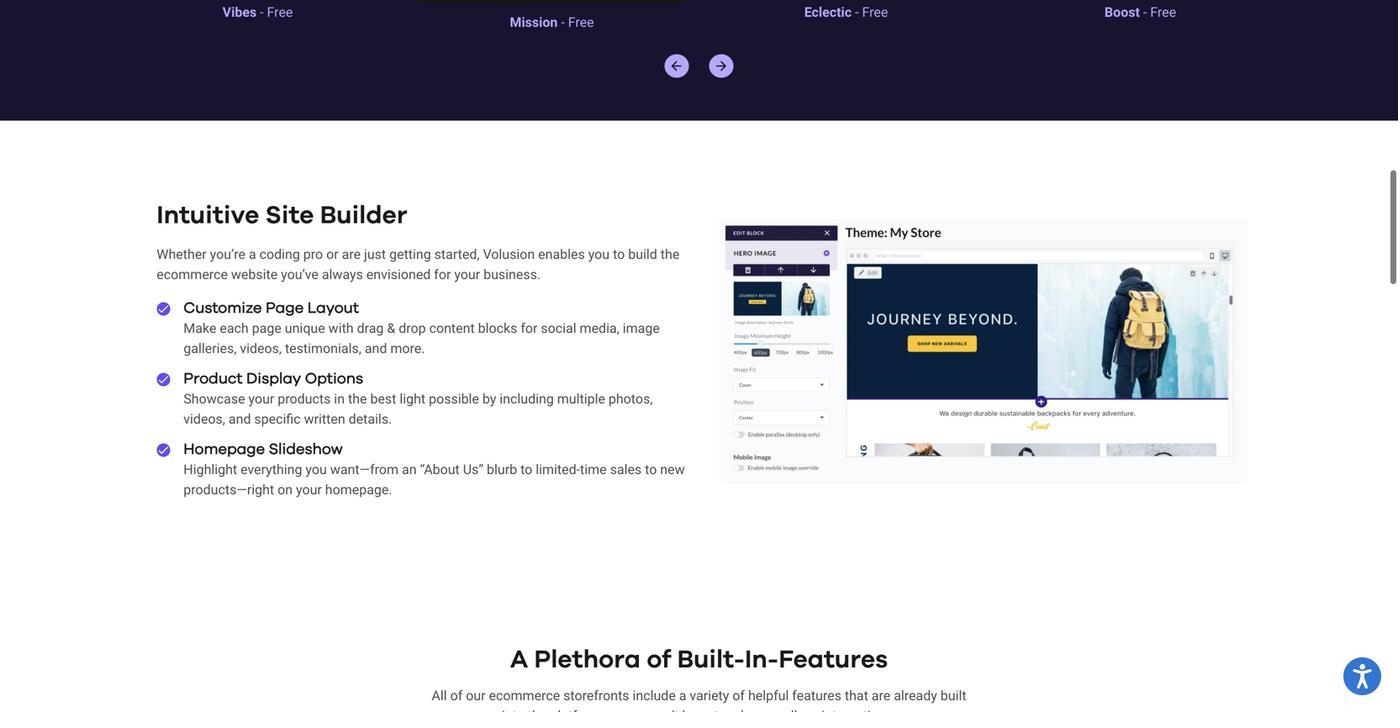 Task type: locate. For each thing, give the bounding box(es) containing it.
coding
[[259, 246, 300, 262]]

ecommerce up into
[[489, 688, 560, 704]]

- right boost
[[1143, 4, 1147, 20]]

you inside whether you're a coding pro or are just getting started, volusion enables you to build the ecommerce website you've always envisioned for your business.
[[588, 246, 610, 262]]

drag
[[357, 320, 384, 336]]

site
[[265, 203, 314, 228]]

1 vertical spatial videos,
[[184, 411, 225, 427]]

a plethora of built-in-features
[[510, 647, 888, 673]]

1 vertical spatial on
[[754, 708, 769, 712]]

1 vertical spatial for
[[521, 320, 538, 336]]

free for eclectic - free
[[862, 4, 888, 20]]

a inside whether you're a coding pro or are just getting started, volusion enables you to build the ecommerce website you've always envisioned for your business.
[[249, 246, 256, 262]]

mission
[[510, 14, 558, 30]]

products—right
[[184, 482, 274, 498]]

possible
[[429, 391, 479, 407]]

sales
[[610, 461, 642, 477]]

vibes
[[222, 4, 257, 20]]

to down 'variety'
[[714, 708, 726, 712]]

0 horizontal spatial and
[[229, 411, 251, 427]]

videos, inside customize page layout make each page unique with drag & drop content blocks for social media, image galleries, videos, testimonials, and more.
[[240, 340, 282, 356]]

you inside 'homepage slideshow highlight everything you want—from an "about us" blurb to limited-time sales to new products—right on your homepage.'
[[306, 461, 327, 477]]

2 done from the top
[[157, 373, 170, 386]]

1 vertical spatial you
[[306, 461, 327, 477]]

2 horizontal spatial the
[[661, 246, 680, 262]]

are
[[342, 246, 361, 262], [872, 688, 891, 704]]

for inside customize page layout make each page unique with drag & drop content blocks for social media, image galleries, videos, testimonials, and more.
[[521, 320, 538, 336]]

- right vibes
[[260, 4, 264, 20]]

0 vertical spatial done
[[157, 302, 170, 316]]

the right build
[[661, 246, 680, 262]]

0 vertical spatial you
[[588, 246, 610, 262]]

a up website
[[249, 246, 256, 262]]

the right into
[[528, 708, 547, 712]]

to left 'new'
[[645, 461, 657, 477]]

1 horizontal spatial videos,
[[240, 340, 282, 356]]

0 vertical spatial the
[[661, 246, 680, 262]]

helpful
[[748, 688, 789, 704]]

1 vertical spatial done
[[157, 373, 170, 386]]

eclectic
[[804, 4, 852, 20]]

to left build
[[613, 246, 625, 262]]

site designer image
[[719, 219, 1248, 483]]

showcase
[[184, 391, 245, 407]]

product display options showcase your products in the best light possible by including multiple photos, videos, and specific written details.
[[184, 371, 653, 427]]

free for vibes - free
[[267, 4, 293, 20]]

1 vertical spatial the
[[348, 391, 367, 407]]

you
[[588, 246, 610, 262], [306, 461, 327, 477], [622, 708, 644, 712]]

ecommerce
[[157, 266, 228, 282], [489, 688, 560, 704]]

1 horizontal spatial on
[[754, 708, 769, 712]]

2 vertical spatial your
[[296, 482, 322, 498]]

done
[[157, 302, 170, 316], [157, 373, 170, 386], [157, 443, 170, 457]]

2 horizontal spatial your
[[454, 266, 480, 282]]

1 horizontal spatial are
[[872, 688, 891, 704]]

on inside 'homepage slideshow highlight everything you want—from an "about us" blurb to limited-time sales to new products—right on your homepage.'
[[278, 482, 293, 498]]

0 horizontal spatial you
[[306, 461, 327, 477]]

want—from
[[330, 461, 399, 477]]

rely
[[729, 708, 750, 712]]

for inside whether you're a coding pro or are just getting started, volusion enables you to build the ecommerce website you've always envisioned for your business.
[[434, 266, 451, 282]]

plethora
[[534, 647, 641, 673]]

2 vertical spatial the
[[528, 708, 547, 712]]

1 horizontal spatial your
[[296, 482, 322, 498]]

whether you're a coding pro or are just getting started, volusion enables you to build the ecommerce website you've always envisioned for your business.
[[157, 246, 680, 282]]

ecommerce inside all of our ecommerce storefronts include a variety of helpful features that are already built into the platform so you won't have to rely on endless integrations.
[[489, 688, 560, 704]]

and inside customize page layout make each page unique with drag & drop content blocks for social media, image galleries, videos, testimonials, and more.
[[365, 340, 387, 356]]

1 horizontal spatial you
[[588, 246, 610, 262]]

of up rely
[[733, 688, 745, 704]]

testimonials,
[[285, 340, 361, 356]]

you down slideshow
[[306, 461, 327, 477]]

of up include
[[647, 647, 671, 673]]

free right vibes
[[267, 4, 293, 20]]

-
[[260, 4, 264, 20], [855, 4, 859, 20], [1143, 4, 1147, 20], [561, 14, 565, 30]]

- down mission theme image
[[561, 14, 565, 30]]

unique
[[285, 320, 325, 336]]

are right or
[[342, 246, 361, 262]]

0 vertical spatial and
[[365, 340, 387, 356]]

0 vertical spatial on
[[278, 482, 293, 498]]

1 vertical spatial are
[[872, 688, 891, 704]]

1 vertical spatial and
[[229, 411, 251, 427]]

videos, down showcase at the left
[[184, 411, 225, 427]]

image
[[623, 320, 660, 336]]

to
[[613, 246, 625, 262], [520, 461, 532, 477], [645, 461, 657, 477], [714, 708, 726, 712]]

0 horizontal spatial of
[[450, 688, 463, 704]]

1 vertical spatial ecommerce
[[489, 688, 560, 704]]

business.
[[484, 266, 541, 282]]

0 horizontal spatial are
[[342, 246, 361, 262]]

blocks
[[478, 320, 517, 336]]

galleries,
[[184, 340, 237, 356]]

specific
[[254, 411, 301, 427]]

free right eclectic
[[862, 4, 888, 20]]

products
[[278, 391, 331, 407]]

1 vertical spatial your
[[248, 391, 274, 407]]

videos, down page
[[240, 340, 282, 356]]

free down mission theme image
[[568, 14, 594, 30]]

a inside all of our ecommerce storefronts include a variety of helpful features that are already built into the platform so you won't have to rely on endless integrations.
[[679, 688, 686, 704]]

on
[[278, 482, 293, 498], [754, 708, 769, 712]]

you right enables at the top left of page
[[588, 246, 610, 262]]

integrations.
[[822, 708, 896, 712]]

1 vertical spatial a
[[679, 688, 686, 704]]

0 vertical spatial a
[[249, 246, 256, 262]]

are inside all of our ecommerce storefronts include a variety of helpful features that are already built into the platform so you won't have to rely on endless integrations.
[[872, 688, 891, 704]]

your down slideshow
[[296, 482, 322, 498]]

and down drag
[[365, 340, 387, 356]]

1 horizontal spatial a
[[679, 688, 686, 704]]

3 done from the top
[[157, 443, 170, 457]]

of right all
[[450, 688, 463, 704]]

0 horizontal spatial the
[[348, 391, 367, 407]]

0 horizontal spatial ecommerce
[[157, 266, 228, 282]]

to inside all of our ecommerce storefronts include a variety of helpful features that are already built into the platform so you won't have to rely on endless integrations.
[[714, 708, 726, 712]]

0 vertical spatial are
[[342, 246, 361, 262]]

1 done from the top
[[157, 302, 170, 316]]

free for mission - free
[[568, 14, 594, 30]]

and down showcase at the left
[[229, 411, 251, 427]]

"about
[[420, 461, 460, 477]]

on inside all of our ecommerce storefronts include a variety of helpful features that are already built into the platform so you won't have to rely on endless integrations.
[[754, 708, 769, 712]]

eclectic - free
[[804, 4, 888, 20]]

the
[[661, 246, 680, 262], [348, 391, 367, 407], [528, 708, 547, 712]]

multiple
[[557, 391, 605, 407]]

- right eclectic
[[855, 4, 859, 20]]

2 vertical spatial you
[[622, 708, 644, 712]]

for down the started,
[[434, 266, 451, 282]]

are right that
[[872, 688, 891, 704]]

for
[[434, 266, 451, 282], [521, 320, 538, 336]]

vibes - free
[[222, 4, 293, 20]]

your inside product display options showcase your products in the best light possible by including multiple photos, videos, and specific written details.
[[248, 391, 274, 407]]

the right the in
[[348, 391, 367, 407]]

on down everything
[[278, 482, 293, 498]]

platform
[[550, 708, 601, 712]]

videos,
[[240, 340, 282, 356], [184, 411, 225, 427]]

1 horizontal spatial ecommerce
[[489, 688, 560, 704]]

always
[[322, 266, 363, 282]]

2 horizontal spatial you
[[622, 708, 644, 712]]

done down whether in the top left of the page
[[157, 302, 170, 316]]

a
[[510, 647, 528, 673]]

and
[[365, 340, 387, 356], [229, 411, 251, 427]]

envisioned
[[366, 266, 431, 282]]

product
[[184, 371, 243, 386]]

your inside whether you're a coding pro or are just getting started, volusion enables you to build the ecommerce website you've always envisioned for your business.
[[454, 266, 480, 282]]

in-
[[745, 647, 779, 673]]

content
[[429, 320, 475, 336]]

of
[[647, 647, 671, 673], [450, 688, 463, 704], [733, 688, 745, 704]]

0 vertical spatial ecommerce
[[157, 266, 228, 282]]

0 vertical spatial your
[[454, 266, 480, 282]]

layout
[[307, 300, 359, 316]]

1 horizontal spatial the
[[528, 708, 547, 712]]

1 horizontal spatial for
[[521, 320, 538, 336]]

your down the started,
[[454, 266, 480, 282]]

done left 'homepage'
[[157, 443, 170, 457]]

2 vertical spatial done
[[157, 443, 170, 457]]

0 vertical spatial for
[[434, 266, 451, 282]]

and inside product display options showcase your products in the best light possible by including multiple photos, videos, and specific written details.
[[229, 411, 251, 427]]

ecommerce down whether in the top left of the page
[[157, 266, 228, 282]]

for left the social
[[521, 320, 538, 336]]

you right 'so' at the bottom
[[622, 708, 644, 712]]

free right boost
[[1150, 4, 1176, 20]]

0 vertical spatial videos,
[[240, 340, 282, 356]]

0 horizontal spatial for
[[434, 266, 451, 282]]

a up have
[[679, 688, 686, 704]]

0 horizontal spatial videos,
[[184, 411, 225, 427]]

your down "display"
[[248, 391, 274, 407]]

1 horizontal spatial and
[[365, 340, 387, 356]]

done for highlight everything you want—from an "about us" blurb to limited-time sales to new products—right on your homepage.
[[157, 443, 170, 457]]

build
[[628, 246, 657, 262]]

done left the product
[[157, 373, 170, 386]]

0 horizontal spatial a
[[249, 246, 256, 262]]

built
[[941, 688, 966, 704]]

boost - free
[[1105, 4, 1176, 20]]

0 horizontal spatial on
[[278, 482, 293, 498]]

on down helpful
[[754, 708, 769, 712]]

0 horizontal spatial your
[[248, 391, 274, 407]]

features
[[792, 688, 841, 704]]



Task type: describe. For each thing, give the bounding box(es) containing it.
homepage slideshow highlight everything you want—from an "about us" blurb to limited-time sales to new products—right on your homepage.
[[184, 442, 685, 498]]

best
[[370, 391, 396, 407]]

options
[[305, 371, 363, 386]]

enables
[[538, 246, 585, 262]]

or
[[326, 246, 339, 262]]

so
[[605, 708, 619, 712]]

all
[[432, 688, 447, 704]]

page
[[266, 300, 304, 316]]

your inside 'homepage slideshow highlight everything you want—from an "about us" blurb to limited-time sales to new products—right on your homepage.'
[[296, 482, 322, 498]]

our
[[466, 688, 486, 704]]

highlight
[[184, 461, 237, 477]]

homepage
[[184, 442, 265, 457]]

with
[[328, 320, 354, 336]]

by
[[482, 391, 496, 407]]

into
[[502, 708, 524, 712]]

page
[[252, 320, 281, 336]]

variety
[[690, 688, 729, 704]]

that
[[845, 688, 868, 704]]

homepage.
[[325, 482, 392, 498]]

builder
[[320, 203, 407, 228]]

you're
[[210, 246, 245, 262]]

done for make each page unique with drag & drop content blocks for social media, image galleries, videos, testimonials, and more.
[[157, 302, 170, 316]]

to inside whether you're a coding pro or are just getting started, volusion enables you to build the ecommerce website you've always envisioned for your business.
[[613, 246, 625, 262]]

all of our ecommerce storefronts include a variety of helpful features that are already built into the platform so you won't have to rely on endless integrations.
[[432, 688, 966, 712]]

endless
[[772, 708, 818, 712]]

details.
[[349, 411, 392, 427]]

1 horizontal spatial of
[[647, 647, 671, 673]]

already
[[894, 688, 937, 704]]

social
[[541, 320, 576, 336]]

mission theme image
[[405, 0, 699, 4]]

getting
[[389, 246, 431, 262]]

have
[[682, 708, 710, 712]]

just
[[364, 246, 386, 262]]

more.
[[390, 340, 425, 356]]

written
[[304, 411, 345, 427]]

limited-
[[536, 461, 580, 477]]

started,
[[434, 246, 480, 262]]

&
[[387, 320, 395, 336]]

drop
[[399, 320, 426, 336]]

including
[[500, 391, 554, 407]]

website
[[231, 266, 278, 282]]

blurb
[[487, 461, 517, 477]]

us"
[[463, 461, 483, 477]]

photos,
[[609, 391, 653, 407]]

volusion
[[483, 246, 535, 262]]

- for vibes
[[260, 4, 264, 20]]

make
[[184, 320, 216, 336]]

won't
[[647, 708, 679, 712]]

the inside product display options showcase your products in the best light possible by including multiple photos, videos, and specific written details.
[[348, 391, 367, 407]]

the inside whether you're a coding pro or are just getting started, volusion enables you to build the ecommerce website you've always envisioned for your business.
[[661, 246, 680, 262]]

display
[[246, 371, 301, 386]]

whether
[[157, 246, 207, 262]]

customize page layout make each page unique with drag & drop content blocks for social media, image galleries, videos, testimonials, and more.
[[184, 300, 660, 356]]

everything
[[241, 461, 302, 477]]

intuitive site builder
[[157, 203, 407, 228]]

time
[[580, 461, 607, 477]]

- for mission
[[561, 14, 565, 30]]

are inside whether you're a coding pro or are just getting started, volusion enables you to build the ecommerce website you've always envisioned for your business.
[[342, 246, 361, 262]]

customize
[[184, 300, 262, 316]]

built-
[[677, 647, 745, 673]]

the inside all of our ecommerce storefronts include a variety of helpful features that are already built into the platform so you won't have to rely on endless integrations.
[[528, 708, 547, 712]]

slideshow
[[269, 442, 343, 457]]

media,
[[580, 320, 619, 336]]

include
[[633, 688, 676, 704]]

done for showcase your products in the best light possible by including multiple photos, videos, and specific written details.
[[157, 373, 170, 386]]

to right blurb on the left bottom of the page
[[520, 461, 532, 477]]

ecommerce inside whether you're a coding pro or are just getting started, volusion enables you to build the ecommerce website you've always envisioned for your business.
[[157, 266, 228, 282]]

in
[[334, 391, 345, 407]]

- for eclectic
[[855, 4, 859, 20]]

an
[[402, 461, 417, 477]]

you inside all of our ecommerce storefronts include a variety of helpful features that are already built into the platform so you won't have to rely on endless integrations.
[[622, 708, 644, 712]]

open accessibe: accessibility options, statement and help image
[[1353, 664, 1372, 689]]

intuitive
[[157, 203, 259, 228]]

arrow_forward
[[714, 58, 729, 73]]

videos, inside product display options showcase your products in the best light possible by including multiple photos, videos, and specific written details.
[[184, 411, 225, 427]]

each
[[220, 320, 249, 336]]

2 horizontal spatial of
[[733, 688, 745, 704]]

boost
[[1105, 4, 1140, 20]]

free for boost - free
[[1150, 4, 1176, 20]]

pro
[[303, 246, 323, 262]]

mission - free
[[510, 14, 594, 30]]

storefronts
[[563, 688, 629, 704]]

you've
[[281, 266, 319, 282]]

- for boost
[[1143, 4, 1147, 20]]



Task type: vqa. For each thing, say whether or not it's contained in the screenshot.
the our
yes



